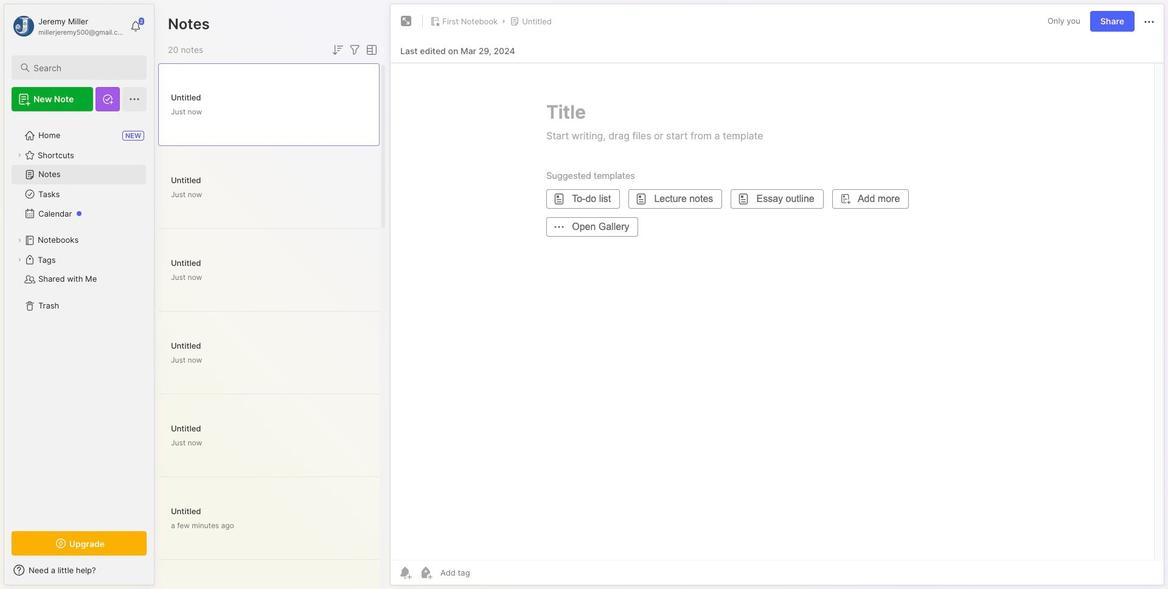 Task type: vqa. For each thing, say whether or not it's contained in the screenshot.
"Expand Notebooks" image
yes



Task type: describe. For each thing, give the bounding box(es) containing it.
note window element
[[390, 4, 1165, 589]]

Add tag field
[[439, 567, 531, 578]]

WHAT'S NEW field
[[4, 561, 154, 580]]

more actions image
[[1142, 14, 1157, 29]]

expand notebooks image
[[16, 237, 23, 244]]

tree inside main element
[[4, 119, 154, 520]]

expand tags image
[[16, 256, 23, 264]]

click to collapse image
[[154, 567, 163, 581]]



Task type: locate. For each thing, give the bounding box(es) containing it.
add a reminder image
[[398, 565, 413, 580]]

add filters image
[[348, 43, 362, 57]]

Add filters field
[[348, 43, 362, 57]]

Account field
[[12, 14, 124, 38]]

none search field inside main element
[[33, 60, 136, 75]]

expand note image
[[399, 14, 414, 29]]

None search field
[[33, 60, 136, 75]]

add tag image
[[419, 565, 433, 580]]

main element
[[0, 0, 158, 589]]

More actions field
[[1142, 13, 1157, 29]]

tree
[[4, 119, 154, 520]]

Sort options field
[[330, 43, 345, 57]]

View options field
[[362, 43, 379, 57]]

Note Editor text field
[[391, 63, 1164, 560]]

Search text field
[[33, 62, 136, 74]]



